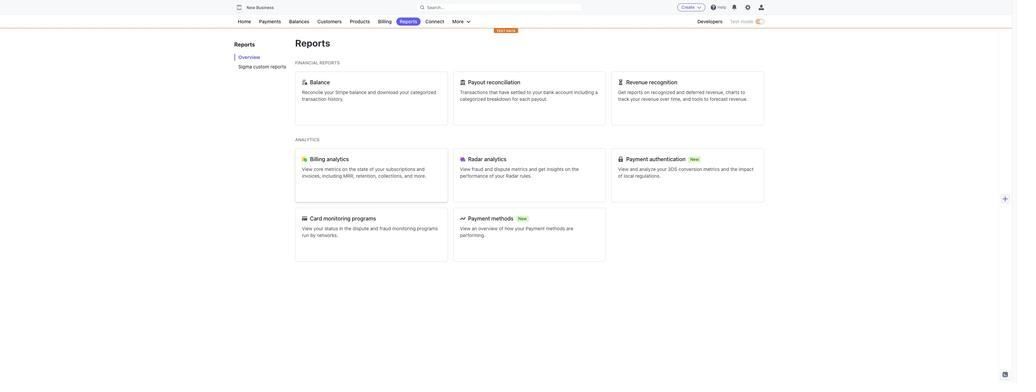 Task type: vqa. For each thing, say whether or not it's contained in the screenshot.
custom
yes



Task type: locate. For each thing, give the bounding box(es) containing it.
1 vertical spatial new
[[691, 157, 699, 162]]

the inside view core metrics on the state of your subscriptions and invoices, including mrr, retention, collections, and more.
[[349, 166, 356, 172]]

transaction
[[302, 96, 327, 102]]

view up the invoices,
[[302, 166, 313, 172]]

and up time,
[[677, 89, 685, 95]]

methods
[[492, 216, 514, 222], [546, 226, 565, 231]]

in
[[339, 226, 343, 231]]

the
[[349, 166, 356, 172], [572, 166, 579, 172], [731, 166, 738, 172], [344, 226, 352, 231]]

view for card monitoring programs
[[302, 226, 313, 231]]

over
[[660, 96, 670, 102]]

1 horizontal spatial billing
[[378, 19, 392, 24]]

and right balance
[[368, 89, 376, 95]]

0 horizontal spatial fraud
[[380, 226, 391, 231]]

payment methods
[[468, 216, 514, 222]]

1 vertical spatial dispute
[[353, 226, 369, 231]]

1 vertical spatial payment
[[468, 216, 490, 222]]

analytics up mrr,
[[327, 156, 349, 162]]

reports up financial reports
[[295, 37, 330, 49]]

for
[[512, 96, 519, 102]]

3 metrics from the left
[[704, 166, 720, 172]]

overview
[[239, 54, 260, 60]]

view inside view fraud and dispute metrics and get insights on the performance of your radar rules.
[[460, 166, 471, 172]]

payout
[[468, 79, 485, 85]]

1 horizontal spatial radar
[[506, 173, 519, 179]]

2 horizontal spatial metrics
[[704, 166, 720, 172]]

by
[[310, 233, 316, 238]]

connect link
[[422, 18, 448, 26]]

revenue,
[[706, 89, 725, 95]]

1 vertical spatial reports
[[627, 89, 643, 95]]

billing left reports link
[[378, 19, 392, 24]]

1 horizontal spatial monitoring
[[392, 226, 416, 231]]

view for payment authentication
[[618, 166, 629, 172]]

of
[[369, 166, 374, 172], [489, 173, 494, 179], [618, 173, 623, 179], [499, 226, 504, 231]]

1 vertical spatial fraud
[[380, 226, 391, 231]]

view up local
[[618, 166, 629, 172]]

your down radar analytics
[[495, 173, 505, 179]]

customers
[[318, 19, 342, 24]]

to up revenue.
[[741, 89, 745, 95]]

dispute inside view your status in the dispute and fraud monitoring programs run by networks.
[[353, 226, 369, 231]]

radar up performance
[[468, 156, 483, 162]]

0 vertical spatial new
[[247, 5, 255, 10]]

have
[[499, 89, 509, 95]]

the inside view fraud and dispute metrics and get insights on the performance of your radar rules.
[[572, 166, 579, 172]]

view inside view core metrics on the state of your subscriptions and invoices, including mrr, retention, collections, and more.
[[302, 166, 313, 172]]

to right tools
[[704, 96, 709, 102]]

balance
[[350, 89, 367, 95]]

billing up core
[[310, 156, 325, 162]]

the inside view your status in the dispute and fraud monitoring programs run by networks.
[[344, 226, 352, 231]]

0 horizontal spatial methods
[[492, 216, 514, 222]]

0 vertical spatial payment
[[626, 156, 648, 162]]

2 analytics from the left
[[484, 156, 507, 162]]

0 horizontal spatial billing
[[310, 156, 325, 162]]

0 horizontal spatial dispute
[[353, 226, 369, 231]]

1 vertical spatial monitoring
[[392, 226, 416, 231]]

the right in
[[344, 226, 352, 231]]

on up mrr,
[[342, 166, 348, 172]]

track
[[618, 96, 629, 102]]

1 horizontal spatial to
[[704, 96, 709, 102]]

1 vertical spatial methods
[[546, 226, 565, 231]]

programs
[[352, 216, 376, 222], [417, 226, 438, 231]]

and up local
[[630, 166, 638, 172]]

status
[[325, 226, 338, 231]]

analytics up performance
[[484, 156, 507, 162]]

payment right how
[[526, 226, 545, 231]]

reports down revenue
[[627, 89, 643, 95]]

2 vertical spatial new
[[518, 216, 527, 221]]

your inside view fraud and dispute metrics and get insights on the performance of your radar rules.
[[495, 173, 505, 179]]

analyze
[[639, 166, 656, 172]]

the up mrr,
[[349, 166, 356, 172]]

1 horizontal spatial on
[[565, 166, 571, 172]]

on right "insights"
[[565, 166, 571, 172]]

monitoring inside view your status in the dispute and fraud monitoring programs run by networks.
[[392, 226, 416, 231]]

1 horizontal spatial payment
[[526, 226, 545, 231]]

of down radar analytics
[[489, 173, 494, 179]]

0 vertical spatial categorized
[[411, 89, 436, 95]]

0 vertical spatial fraud
[[472, 166, 483, 172]]

your inside view and analyze your 3ds conversion metrics and the impact of local regulations.
[[657, 166, 667, 172]]

that
[[489, 89, 498, 95]]

radar inside view fraud and dispute metrics and get insights on the performance of your radar rules.
[[506, 173, 519, 179]]

your inside get reports on recognized and deferred revenue, charts to track your revenue over time, and tools to forecast revenue.
[[631, 96, 640, 102]]

1 vertical spatial programs
[[417, 226, 438, 231]]

to up each
[[527, 89, 531, 95]]

0 vertical spatial radar
[[468, 156, 483, 162]]

view inside view and analyze your 3ds conversion metrics and the impact of local regulations.
[[618, 166, 629, 172]]

metrics right "conversion"
[[704, 166, 720, 172]]

view up "run"
[[302, 226, 313, 231]]

card monitoring programs
[[310, 216, 376, 222]]

test
[[730, 19, 740, 24]]

fraud inside view your status in the dispute and fraud monitoring programs run by networks.
[[380, 226, 391, 231]]

analytics for radar analytics
[[484, 156, 507, 162]]

analytics
[[327, 156, 349, 162], [484, 156, 507, 162]]

reports right custom
[[271, 64, 287, 70]]

1 vertical spatial categorized
[[460, 96, 486, 102]]

payment up an
[[468, 216, 490, 222]]

your left 3ds
[[657, 166, 667, 172]]

to
[[527, 89, 531, 95], [741, 89, 745, 95], [704, 96, 709, 102]]

billing analytics
[[310, 156, 349, 162]]

balances
[[289, 19, 309, 24]]

methods left are
[[546, 226, 565, 231]]

overview
[[478, 226, 498, 231]]

1 horizontal spatial metrics
[[512, 166, 528, 172]]

including down core
[[322, 173, 342, 179]]

metrics down billing analytics
[[325, 166, 341, 172]]

0 vertical spatial billing
[[378, 19, 392, 24]]

the left impact
[[731, 166, 738, 172]]

dispute inside view fraud and dispute metrics and get insights on the performance of your radar rules.
[[494, 166, 510, 172]]

0 horizontal spatial including
[[322, 173, 342, 179]]

on up the revenue
[[644, 89, 650, 95]]

new up "conversion"
[[691, 157, 699, 162]]

view inside view an overview of how your payment methods are performing.
[[460, 226, 471, 231]]

retention,
[[356, 173, 377, 179]]

1 analytics from the left
[[327, 156, 349, 162]]

0 horizontal spatial payment
[[468, 216, 490, 222]]

home link
[[235, 18, 254, 26]]

methods up how
[[492, 216, 514, 222]]

1 horizontal spatial programs
[[417, 226, 438, 231]]

view left an
[[460, 226, 471, 231]]

invoices,
[[302, 173, 321, 179]]

your inside transactions that have settled to your bank account including a categorized breakdown for each payout.
[[533, 89, 542, 95]]

create
[[682, 5, 695, 10]]

reconciliation
[[487, 79, 521, 85]]

0 horizontal spatial programs
[[352, 216, 376, 222]]

2 metrics from the left
[[512, 166, 528, 172]]

tools
[[693, 96, 703, 102]]

radar
[[468, 156, 483, 162], [506, 173, 519, 179]]

your
[[324, 89, 334, 95], [400, 89, 409, 95], [533, 89, 542, 95], [631, 96, 640, 102], [375, 166, 385, 172], [657, 166, 667, 172], [495, 173, 505, 179], [314, 226, 323, 231], [515, 226, 525, 231]]

new left business
[[247, 5, 255, 10]]

view inside view your status in the dispute and fraud monitoring programs run by networks.
[[302, 226, 313, 231]]

1 vertical spatial radar
[[506, 173, 519, 179]]

billing for billing
[[378, 19, 392, 24]]

0 horizontal spatial analytics
[[327, 156, 349, 162]]

of left how
[[499, 226, 504, 231]]

custom
[[253, 64, 270, 70]]

on inside view fraud and dispute metrics and get insights on the performance of your radar rules.
[[565, 166, 571, 172]]

view for radar analytics
[[460, 166, 471, 172]]

0 horizontal spatial reports
[[271, 64, 287, 70]]

forecast
[[710, 96, 728, 102]]

0 horizontal spatial to
[[527, 89, 531, 95]]

and left get
[[529, 166, 537, 172]]

of up 'retention,'
[[369, 166, 374, 172]]

reports
[[400, 19, 417, 24], [295, 37, 330, 49], [235, 42, 255, 48], [320, 60, 340, 65]]

0 horizontal spatial metrics
[[325, 166, 341, 172]]

radar left rules.
[[506, 173, 519, 179]]

categorized inside reconcile your stripe balance and download your categorized transaction history.
[[411, 89, 436, 95]]

new
[[247, 5, 255, 10], [691, 157, 699, 162], [518, 216, 527, 221]]

1 horizontal spatial categorized
[[460, 96, 486, 102]]

revenue
[[642, 96, 659, 102]]

your up "by"
[[314, 226, 323, 231]]

financial reports
[[295, 60, 340, 65]]

connect
[[426, 19, 444, 24]]

on inside view core metrics on the state of your subscriptions and invoices, including mrr, retention, collections, and more.
[[342, 166, 348, 172]]

more.
[[414, 173, 426, 179]]

run
[[302, 233, 309, 238]]

conversion
[[679, 166, 702, 172]]

your up payout.
[[533, 89, 542, 95]]

payment inside view an overview of how your payment methods are performing.
[[526, 226, 545, 231]]

1 horizontal spatial new
[[518, 216, 527, 221]]

view for billing analytics
[[302, 166, 313, 172]]

0 horizontal spatial categorized
[[411, 89, 436, 95]]

fraud inside view fraud and dispute metrics and get insights on the performance of your radar rules.
[[472, 166, 483, 172]]

dispute down radar analytics
[[494, 166, 510, 172]]

of left local
[[618, 173, 623, 179]]

revenue.
[[729, 96, 748, 102]]

revenue recognition
[[626, 79, 678, 85]]

including left a
[[574, 89, 594, 95]]

payments
[[259, 19, 281, 24]]

your up collections,
[[375, 166, 385, 172]]

0 horizontal spatial on
[[342, 166, 348, 172]]

on
[[644, 89, 650, 95], [342, 166, 348, 172], [565, 166, 571, 172]]

new business button
[[235, 3, 281, 12]]

1 horizontal spatial reports
[[627, 89, 643, 95]]

new up view an overview of how your payment methods are performing.
[[518, 216, 527, 221]]

your right 'track'
[[631, 96, 640, 102]]

1 horizontal spatial methods
[[546, 226, 565, 231]]

2 horizontal spatial payment
[[626, 156, 648, 162]]

0 vertical spatial reports
[[271, 64, 287, 70]]

0 horizontal spatial new
[[247, 5, 255, 10]]

1 horizontal spatial including
[[574, 89, 594, 95]]

2 horizontal spatial new
[[691, 157, 699, 162]]

breakdown
[[487, 96, 511, 102]]

your right how
[[515, 226, 525, 231]]

including inside transactions that have settled to your bank account including a categorized breakdown for each payout.
[[574, 89, 594, 95]]

1 vertical spatial including
[[322, 173, 342, 179]]

metrics up rules.
[[512, 166, 528, 172]]

billing
[[378, 19, 392, 24], [310, 156, 325, 162]]

payment for payment authentication
[[626, 156, 648, 162]]

view your status in the dispute and fraud monitoring programs run by networks.
[[302, 226, 438, 238]]

1 horizontal spatial dispute
[[494, 166, 510, 172]]

your right download
[[400, 89, 409, 95]]

1 metrics from the left
[[325, 166, 341, 172]]

the right "insights"
[[572, 166, 579, 172]]

0 vertical spatial dispute
[[494, 166, 510, 172]]

test data
[[497, 29, 516, 33]]

and down card monitoring programs at the bottom
[[370, 226, 378, 231]]

are
[[567, 226, 573, 231]]

metrics inside view fraud and dispute metrics and get insights on the performance of your radar rules.
[[512, 166, 528, 172]]

reports
[[271, 64, 287, 70], [627, 89, 643, 95]]

view for payment methods
[[460, 226, 471, 231]]

1 vertical spatial billing
[[310, 156, 325, 162]]

2 vertical spatial payment
[[526, 226, 545, 231]]

and down subscriptions
[[404, 173, 413, 179]]

and left impact
[[721, 166, 729, 172]]

including
[[574, 89, 594, 95], [322, 173, 342, 179]]

each
[[520, 96, 530, 102]]

dispute right in
[[353, 226, 369, 231]]

time,
[[671, 96, 682, 102]]

on inside get reports on recognized and deferred revenue, charts to track your revenue over time, and tools to forecast revenue.
[[644, 89, 650, 95]]

2 horizontal spatial on
[[644, 89, 650, 95]]

0 vertical spatial including
[[574, 89, 594, 95]]

your inside view core metrics on the state of your subscriptions and invoices, including mrr, retention, collections, and more.
[[375, 166, 385, 172]]

payment up analyze
[[626, 156, 648, 162]]

sigma
[[239, 64, 252, 70]]

view up performance
[[460, 166, 471, 172]]

card
[[310, 216, 322, 222]]

1 horizontal spatial fraud
[[472, 166, 483, 172]]

Search… text field
[[417, 3, 582, 12]]

1 horizontal spatial analytics
[[484, 156, 507, 162]]

0 vertical spatial monitoring
[[324, 216, 351, 222]]

methods inside view an overview of how your payment methods are performing.
[[546, 226, 565, 231]]

view
[[302, 166, 313, 172], [460, 166, 471, 172], [618, 166, 629, 172], [302, 226, 313, 231], [460, 226, 471, 231]]



Task type: describe. For each thing, give the bounding box(es) containing it.
reports up overview
[[235, 42, 255, 48]]

programs inside view your status in the dispute and fraud monitoring programs run by networks.
[[417, 226, 438, 231]]

and down radar analytics
[[485, 166, 493, 172]]

metrics inside view and analyze your 3ds conversion metrics and the impact of local regulations.
[[704, 166, 720, 172]]

analytics
[[295, 137, 320, 142]]

developers
[[698, 19, 723, 24]]

0 horizontal spatial monitoring
[[324, 216, 351, 222]]

sigma custom reports link
[[235, 63, 289, 70]]

and down deferred
[[683, 96, 691, 102]]

radar analytics
[[468, 156, 507, 162]]

new inside button
[[247, 5, 255, 10]]

get
[[618, 89, 626, 95]]

payment for payment methods
[[468, 216, 490, 222]]

3ds
[[668, 166, 677, 172]]

rules.
[[520, 173, 532, 179]]

create button
[[678, 3, 706, 11]]

your up history.
[[324, 89, 334, 95]]

transactions
[[460, 89, 488, 95]]

reports inside get reports on recognized and deferred revenue, charts to track your revenue over time, and tools to forecast revenue.
[[627, 89, 643, 95]]

help
[[718, 5, 727, 10]]

reports right "billing" link
[[400, 19, 417, 24]]

help button
[[708, 2, 729, 13]]

view core metrics on the state of your subscriptions and invoices, including mrr, retention, collections, and more.
[[302, 166, 426, 179]]

stripe
[[335, 89, 348, 95]]

get reports on recognized and deferred revenue, charts to track your revenue over time, and tools to forecast revenue.
[[618, 89, 748, 102]]

products link
[[347, 18, 373, 26]]

customers link
[[314, 18, 345, 26]]

impact
[[739, 166, 754, 172]]

payments link
[[256, 18, 284, 26]]

analytics for billing analytics
[[327, 156, 349, 162]]

financial
[[295, 60, 319, 65]]

payment authentication
[[626, 156, 686, 162]]

test
[[497, 29, 506, 33]]

state
[[357, 166, 368, 172]]

recognition
[[649, 79, 678, 85]]

more button
[[449, 18, 474, 26]]

new business
[[247, 5, 274, 10]]

authentication
[[650, 156, 686, 162]]

an
[[472, 226, 477, 231]]

mode
[[741, 19, 754, 24]]

and inside reconcile your stripe balance and download your categorized transaction history.
[[368, 89, 376, 95]]

of inside view core metrics on the state of your subscriptions and invoices, including mrr, retention, collections, and more.
[[369, 166, 374, 172]]

your inside view an overview of how your payment methods are performing.
[[515, 226, 525, 231]]

reconcile your stripe balance and download your categorized transaction history.
[[302, 89, 436, 102]]

home
[[238, 19, 251, 24]]

0 vertical spatial programs
[[352, 216, 376, 222]]

more
[[452, 19, 464, 24]]

of inside view an overview of how your payment methods are performing.
[[499, 226, 504, 231]]

2 horizontal spatial to
[[741, 89, 745, 95]]

account
[[556, 89, 573, 95]]

balance
[[310, 79, 330, 85]]

0 horizontal spatial radar
[[468, 156, 483, 162]]

overview link
[[235, 54, 289, 61]]

to inside transactions that have settled to your bank account including a categorized breakdown for each payout.
[[527, 89, 531, 95]]

networks.
[[317, 233, 338, 238]]

new for payment methods
[[518, 216, 527, 221]]

performance
[[460, 173, 488, 179]]

and up more.
[[417, 166, 425, 172]]

Search… search field
[[417, 3, 582, 12]]

developers link
[[694, 18, 726, 26]]

metrics inside view core metrics on the state of your subscriptions and invoices, including mrr, retention, collections, and more.
[[325, 166, 341, 172]]

deferred
[[686, 89, 705, 95]]

bank
[[544, 89, 554, 95]]

test mode
[[730, 19, 754, 24]]

collections,
[[378, 173, 403, 179]]

how
[[505, 226, 514, 231]]

business
[[256, 5, 274, 10]]

including inside view core metrics on the state of your subscriptions and invoices, including mrr, retention, collections, and more.
[[322, 173, 342, 179]]

performing.
[[460, 233, 486, 238]]

settled
[[511, 89, 526, 95]]

mrr,
[[343, 173, 355, 179]]

history.
[[328, 96, 344, 102]]

the inside view and analyze your 3ds conversion metrics and the impact of local regulations.
[[731, 166, 738, 172]]

billing for billing analytics
[[310, 156, 325, 162]]

sigma custom reports
[[239, 64, 287, 70]]

0 vertical spatial methods
[[492, 216, 514, 222]]

recognized
[[651, 89, 675, 95]]

of inside view and analyze your 3ds conversion metrics and the impact of local regulations.
[[618, 173, 623, 179]]

and inside view your status in the dispute and fraud monitoring programs run by networks.
[[370, 226, 378, 231]]

a
[[595, 89, 598, 95]]

your inside view your status in the dispute and fraud monitoring programs run by networks.
[[314, 226, 323, 231]]

charts
[[726, 89, 740, 95]]

balances link
[[286, 18, 313, 26]]

subscriptions
[[386, 166, 415, 172]]

transactions that have settled to your bank account including a categorized breakdown for each payout.
[[460, 89, 598, 102]]

view an overview of how your payment methods are performing.
[[460, 226, 573, 238]]

categorized inside transactions that have settled to your bank account including a categorized breakdown for each payout.
[[460, 96, 486, 102]]

data
[[507, 29, 516, 33]]

reports up balance
[[320, 60, 340, 65]]

products
[[350, 19, 370, 24]]

reports link
[[397, 18, 421, 26]]

download
[[377, 89, 398, 95]]

regulations.
[[635, 173, 661, 179]]

new for payment authentication
[[691, 157, 699, 162]]

reconcile
[[302, 89, 323, 95]]

view and analyze your 3ds conversion metrics and the impact of local regulations.
[[618, 166, 754, 179]]

revenue
[[626, 79, 648, 85]]

local
[[624, 173, 634, 179]]

billing link
[[375, 18, 395, 26]]

of inside view fraud and dispute metrics and get insights on the performance of your radar rules.
[[489, 173, 494, 179]]

search…
[[427, 5, 444, 10]]

payout reconciliation
[[468, 79, 521, 85]]



